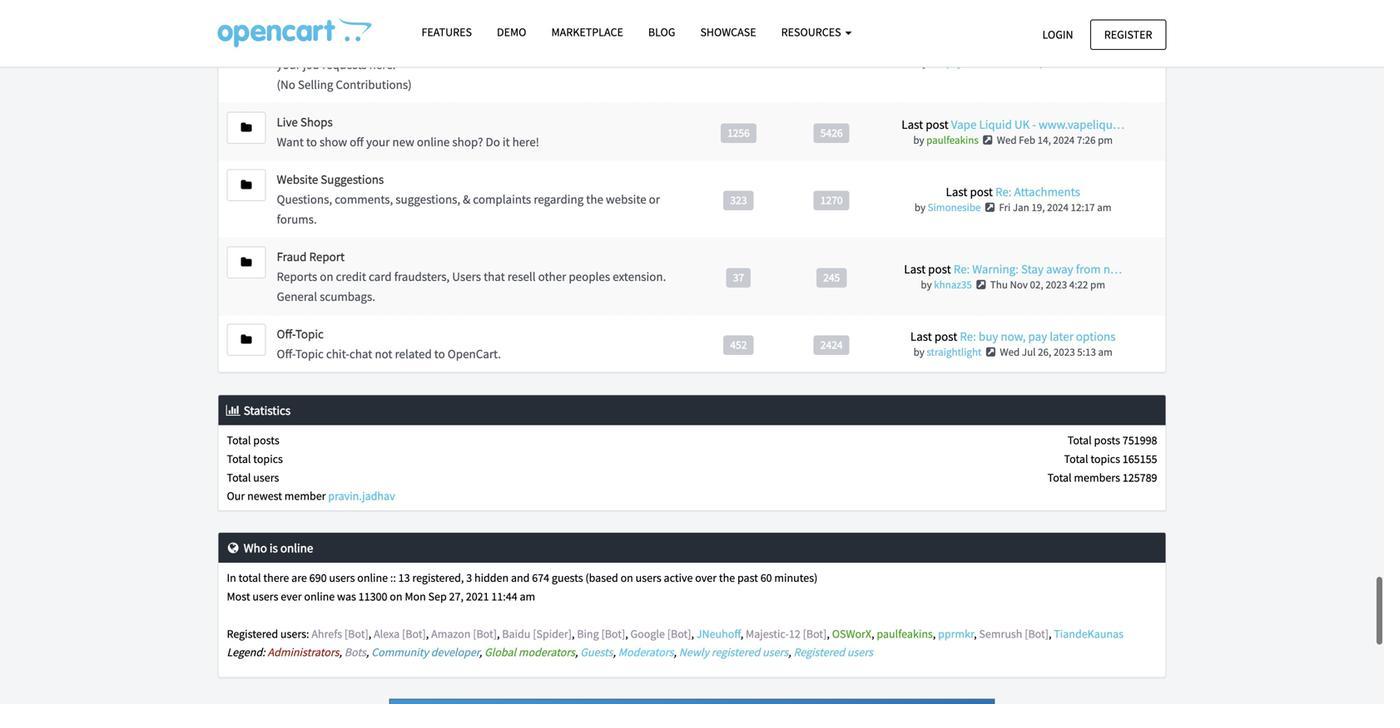 Task type: describe. For each thing, give the bounding box(es) containing it.
users up was
[[329, 571, 355, 586]]

view the latest post image for attachments
[[983, 202, 997, 213]]

last post re: attachments
[[946, 184, 1080, 200]]

245
[[823, 271, 840, 285]]

then
[[569, 37, 593, 52]]

will
[[514, 37, 532, 52]]

suggestions,
[[396, 191, 460, 207]]

post for last post re: warning: stay away from n…
[[928, 261, 951, 277]]

pm for from
[[1090, 278, 1105, 292]]

website
[[606, 191, 646, 207]]

mon
[[405, 590, 426, 605]]

::
[[390, 571, 396, 586]]

live shops want to show off your new online shop? do it here!
[[277, 114, 539, 150]]

re: [professional developer] … link
[[957, 39, 1118, 55]]

bar chart image
[[225, 405, 241, 417]]

demo link
[[484, 17, 539, 47]]

total for total users
[[227, 471, 251, 486]]

hidden
[[474, 571, 509, 586]]

are inside commercial support if you require some commercial work and are will to pay then you can post your job requests here. (no selling contributions)
[[494, 37, 511, 52]]

thu nov 02, 2023 4:22 pm
[[990, 278, 1105, 292]]

12:17
[[1071, 201, 1095, 214]]

alexa
[[374, 627, 400, 642]]

can
[[618, 37, 636, 52]]

resources link
[[769, 17, 864, 47]]

here!
[[512, 134, 539, 150]]

am for thu mar 07, 2024 12:03 am
[[1095, 56, 1110, 70]]

2 off- from the top
[[277, 346, 295, 362]]

view the latest post image for buy
[[984, 347, 998, 358]]

online up '11300'
[[357, 571, 388, 586]]

globe image
[[225, 542, 241, 555]]

are inside in total there are 690 users online :: 13 registered, 3 hidden and 674 guests (based on users active over the past 60 minutes) most users ever online was 11300 on mon sep 27, 2021 11:44 am
[[291, 571, 307, 586]]

to inside commercial support if you require some commercial work and are will to pay then you can post your job requests here. (no selling contributions)
[[534, 37, 545, 52]]

total
[[239, 571, 261, 586]]

support
[[342, 17, 385, 32]]

not
[[375, 346, 392, 362]]

by for last post re: attachments
[[915, 201, 926, 214]]

and inside commercial support if you require some commercial work and are will to pay then you can post your job requests here. (no selling contributions)
[[472, 37, 492, 52]]

online right the is
[[280, 541, 313, 556]]

member
[[284, 489, 326, 504]]

total users
[[227, 471, 279, 486]]

fraud report image
[[241, 257, 252, 268]]

paypal payment gateway image
[[389, 700, 995, 705]]

1 [bot] from the left
[[344, 627, 368, 642]]

later
[[1050, 329, 1074, 345]]

credit
[[336, 269, 366, 285]]

re: [professional developer] …
[[957, 39, 1118, 55]]

commercial
[[379, 37, 441, 52]]

deepvyas link
[[930, 56, 972, 70]]

n…
[[1103, 261, 1122, 277]]

total for total posts 751998
[[1068, 433, 1092, 448]]

14,
[[1038, 133, 1051, 147]]

away
[[1046, 261, 1073, 277]]

card
[[369, 269, 392, 285]]

…
[[1106, 39, 1118, 55]]

khnaz35 link
[[934, 278, 972, 292]]

2 [bot] from the left
[[402, 627, 426, 642]]

thu for thu nov 02, 2023 4:22 pm
[[990, 278, 1008, 292]]

2424
[[820, 338, 843, 352]]

total for total posts
[[227, 433, 251, 448]]

online inside live shops want to show off your new online shop? do it here!
[[417, 134, 450, 150]]

other
[[538, 269, 566, 285]]

osworx link
[[832, 627, 871, 642]]

buy
[[979, 329, 998, 345]]

commercial support if you require some commercial work and are will to pay then you can post your job requests here. (no selling contributions)
[[277, 17, 662, 92]]

2021
[[466, 590, 489, 605]]

total posts 751998
[[1068, 433, 1157, 448]]

simonesibe link
[[928, 201, 981, 214]]

registered
[[711, 646, 760, 661]]

off topic image
[[241, 334, 252, 346]]

work
[[443, 37, 469, 52]]

7 [bot] from the left
[[1025, 627, 1049, 642]]

total topics 165155
[[1064, 452, 1157, 467]]

2024 for attachments
[[1047, 201, 1069, 214]]

am for fri jan 19, 2024 12:17 am
[[1097, 201, 1112, 214]]

3
[[466, 571, 472, 586]]

developer
[[431, 646, 479, 661]]

1 topic from the top
[[295, 326, 324, 342]]

2 you from the left
[[596, 37, 615, 52]]

register
[[1104, 27, 1152, 42]]

last for last post re: buy now, pay later options
[[910, 329, 932, 345]]

re: up deepvyas 'link'
[[957, 39, 974, 55]]

off
[[350, 134, 364, 150]]

165155
[[1123, 452, 1157, 467]]

to inside 'off-topic off-topic chit-chat not related to opencart.'
[[434, 346, 445, 362]]

registered,
[[412, 571, 464, 586]]

12:03
[[1069, 56, 1093, 70]]

users down majestic-
[[762, 646, 788, 661]]

features link
[[409, 17, 484, 47]]

guests link
[[580, 646, 613, 661]]

last for last post re: attachments
[[946, 184, 968, 200]]

post for last post re: buy now, pay later options
[[935, 329, 957, 345]]

want
[[277, 134, 304, 150]]

feb
[[1019, 133, 1035, 147]]

if
[[277, 37, 284, 52]]

khnaz35
[[934, 278, 972, 292]]

re: warning: stay away from n… link
[[954, 261, 1122, 277]]

tiandekaunas
[[1054, 627, 1124, 642]]

simonesibe
[[928, 201, 981, 214]]

125789
[[1123, 471, 1157, 486]]

2023 for pay
[[1054, 345, 1075, 359]]

users left active
[[636, 571, 661, 586]]

4 [bot] from the left
[[601, 627, 625, 642]]

[professional
[[976, 39, 1044, 55]]

ahrefs
[[312, 627, 342, 642]]

total for total topics
[[227, 452, 251, 467]]

total posts
[[227, 433, 279, 448]]

the inside in total there are 690 users online :: 13 registered, 3 hidden and 674 guests (based on users active over the past 60 minutes) most users ever online was 11300 on mon sep 27, 2021 11:44 am
[[719, 571, 735, 586]]

4:22
[[1069, 278, 1088, 292]]

legend:
[[227, 646, 265, 661]]

pay inside commercial support if you require some commercial work and are will to pay then you can post your job requests here. (no selling contributions)
[[548, 37, 567, 52]]

total members 125789
[[1048, 471, 1157, 486]]

marketplace
[[551, 25, 623, 40]]

1 vertical spatial paulfeakins link
[[877, 627, 933, 642]]

5 [bot] from the left
[[667, 627, 691, 642]]

regarding
[[534, 191, 584, 207]]

by simonesibe
[[915, 201, 981, 214]]

thu for thu mar 07, 2024 12:03 am
[[991, 56, 1008, 70]]

pravin.jadhav
[[328, 489, 395, 504]]

bots
[[344, 646, 366, 661]]

jul
[[1022, 345, 1036, 359]]

the inside the website suggestions questions, comments, suggestions, & complaints regarding the website or forums.
[[586, 191, 603, 207]]

commercial
[[277, 17, 340, 32]]

vape liquid uk - www.vapeliqu… link
[[951, 117, 1125, 132]]

liquid
[[979, 117, 1012, 132]]

wed for now,
[[1000, 345, 1020, 359]]

questions,
[[277, 191, 332, 207]]

last for last post vape liquid uk - www.vapeliqu…
[[902, 117, 923, 132]]

0 vertical spatial 2024
[[1045, 56, 1067, 70]]

forums.
[[277, 211, 317, 227]]

wed for uk
[[997, 133, 1017, 147]]

general
[[277, 289, 317, 305]]

job
[[303, 57, 320, 72]]

straightlight
[[927, 345, 982, 359]]

users up the newest
[[253, 471, 279, 486]]

shops
[[300, 114, 333, 130]]

majestic-
[[746, 627, 789, 642]]

1 horizontal spatial on
[[390, 590, 402, 605]]



Task type: vqa. For each thing, say whether or not it's contained in the screenshot.
Bug Reports image on the left bottom of page
no



Task type: locate. For each thing, give the bounding box(es) containing it.
topic down general
[[295, 326, 324, 342]]

users down there
[[253, 590, 278, 605]]

total up members
[[1064, 452, 1088, 467]]

on inside fraud report reports on credit card fraudsters, users that resell other peoples extension. general scumbags.
[[320, 269, 333, 285]]

website suggestions image
[[241, 179, 252, 191]]

off- down general
[[277, 326, 295, 342]]

1 horizontal spatial to
[[434, 346, 445, 362]]

0 vertical spatial registered
[[227, 627, 278, 642]]

1 vertical spatial your
[[366, 134, 390, 150]]

view the latest post image
[[974, 57, 988, 68], [981, 135, 995, 146]]

am down 674
[[520, 590, 535, 605]]

total for total topics 165155
[[1064, 452, 1088, 467]]

re: for buy
[[960, 329, 976, 345]]

60
[[760, 571, 772, 586]]

moderators
[[618, 646, 674, 661]]

newest
[[247, 489, 282, 504]]

post inside commercial support if you require some commercial work and are will to pay then you can post your job requests here. (no selling contributions)
[[639, 37, 662, 52]]

1256
[[727, 126, 750, 140]]

0 vertical spatial on
[[320, 269, 333, 285]]

re: left buy
[[960, 329, 976, 345]]

posts for total posts 751998
[[1094, 433, 1120, 448]]

administrators
[[268, 646, 339, 661]]

showcase link
[[688, 17, 769, 47]]

0 vertical spatial paulfeakins
[[926, 133, 979, 147]]

post up by khnaz35
[[928, 261, 951, 277]]

[bot] up "guests" link
[[601, 627, 625, 642]]

wed feb 14, 2024 7:26 pm
[[997, 133, 1113, 147]]

blog
[[648, 25, 675, 40]]

members
[[1074, 471, 1120, 486]]

off-topic link
[[277, 326, 324, 342]]

2 topic from the top
[[295, 346, 324, 362]]

1 vertical spatial view the latest post image
[[974, 280, 988, 290]]

0 horizontal spatial and
[[472, 37, 492, 52]]

am down options
[[1098, 345, 1113, 359]]

1 posts from the left
[[253, 433, 279, 448]]

opencart.
[[448, 346, 501, 362]]

your right the off
[[366, 134, 390, 150]]

[bot] up bots
[[344, 627, 368, 642]]

on right (based
[[621, 571, 633, 586]]

pm for www.vapeliqu…
[[1098, 133, 1113, 147]]

0 vertical spatial thu
[[991, 56, 1008, 70]]

live
[[277, 114, 298, 130]]

website
[[277, 171, 318, 187]]

view the latest post image for thu mar 07, 2024 12:03 am
[[974, 57, 988, 68]]

view the latest post image down liquid
[[981, 135, 995, 146]]

total left members
[[1048, 471, 1072, 486]]

0 horizontal spatial to
[[306, 134, 317, 150]]

2024 right 07,
[[1045, 56, 1067, 70]]

2 vertical spatial 2024
[[1047, 201, 1069, 214]]

(based
[[585, 571, 618, 586]]

1 vertical spatial registered
[[794, 646, 845, 661]]

total for total members 125789
[[1048, 471, 1072, 486]]

new
[[392, 134, 414, 150]]

1 vertical spatial thu
[[990, 278, 1008, 292]]

selling
[[298, 77, 333, 92]]

0 vertical spatial and
[[472, 37, 492, 52]]

0 horizontal spatial you
[[286, 37, 306, 52]]

thu mar 07, 2024 12:03 am
[[991, 56, 1110, 70]]

fri
[[999, 201, 1011, 214]]

pm down from
[[1090, 278, 1105, 292]]

last up simonesibe link
[[946, 184, 968, 200]]

last up by khnaz35
[[904, 261, 926, 277]]

post up simonesibe link
[[970, 184, 993, 200]]

1 you from the left
[[286, 37, 306, 52]]

report
[[309, 249, 345, 265]]

post for last post re: attachments
[[970, 184, 993, 200]]

26,
[[1038, 345, 1051, 359]]

website suggestions link
[[277, 171, 384, 187]]

0 vertical spatial off-
[[277, 326, 295, 342]]

total up total users
[[227, 452, 251, 467]]

developer]
[[1047, 39, 1104, 55]]

0 vertical spatial your
[[277, 57, 300, 72]]

live shops link
[[277, 114, 333, 130]]

are left 690
[[291, 571, 307, 586]]

pay left then
[[548, 37, 567, 52]]

view the latest post image right the deepvyas
[[974, 57, 988, 68]]

re: attachments link
[[995, 184, 1080, 200]]

2023 down away
[[1046, 278, 1067, 292]]

1 vertical spatial paulfeakins
[[877, 627, 933, 642]]

am for wed jul 26, 2023 5:13 am
[[1098, 345, 1113, 359]]

0 vertical spatial are
[[494, 37, 511, 52]]

chit-
[[326, 346, 350, 362]]

online down 690
[[304, 590, 335, 605]]

fraud report link
[[277, 249, 345, 265]]

by left straightlight link
[[913, 345, 924, 359]]

paulfeakins link left pprmkr in the bottom right of the page
[[877, 627, 933, 642]]

1 vertical spatial topic
[[295, 346, 324, 362]]

0 vertical spatial paulfeakins link
[[926, 133, 979, 147]]

resell
[[507, 269, 536, 285]]

options
[[1076, 329, 1116, 345]]

by straightlight
[[913, 345, 982, 359]]

0 vertical spatial the
[[586, 191, 603, 207]]

login link
[[1028, 20, 1087, 50]]

1 vertical spatial are
[[291, 571, 307, 586]]

view the latest post image for wed feb 14, 2024 7:26 pm
[[981, 135, 995, 146]]

off- down off-topic link on the left
[[277, 346, 295, 362]]

past
[[737, 571, 758, 586]]

1 vertical spatial to
[[306, 134, 317, 150]]

in
[[227, 571, 236, 586]]

total up the 'total topics'
[[227, 433, 251, 448]]

0 vertical spatial view the latest post image
[[974, 57, 988, 68]]

0 vertical spatial pm
[[1098, 133, 1113, 147]]

to inside live shops want to show off your new online shop? do it here!
[[306, 134, 317, 150]]

pprmkr
[[938, 627, 974, 642]]

view the latest post image
[[983, 202, 997, 213], [974, 280, 988, 290], [984, 347, 998, 358]]

0 vertical spatial pay
[[548, 37, 567, 52]]

the left 'website'
[[586, 191, 603, 207]]

am inside in total there are 690 users online :: 13 registered, 3 hidden and 674 guests (based on users active over the past 60 minutes) most users ever online was 11300 on mon sep 27, 2021 11:44 am
[[520, 590, 535, 605]]

your up (no
[[277, 57, 300, 72]]

topics for total topics
[[253, 452, 283, 467]]

community
[[371, 646, 429, 661]]

moderators link
[[618, 646, 674, 661]]

6 [bot] from the left
[[803, 627, 827, 642]]

02,
[[1030, 278, 1043, 292]]

registered down 12
[[794, 646, 845, 661]]

shop?
[[452, 134, 483, 150]]

1 horizontal spatial pay
[[1028, 329, 1047, 345]]

2023
[[1046, 278, 1067, 292], [1054, 345, 1075, 359]]

to right will
[[534, 37, 545, 52]]

users down osworx 'link'
[[847, 646, 873, 661]]

who is online
[[241, 541, 313, 556]]

topics for total topics 165155
[[1091, 452, 1120, 467]]

2 topics from the left
[[1091, 452, 1120, 467]]

view the latest post image down warning:
[[974, 280, 988, 290]]

who
[[244, 541, 267, 556]]

2023 for away
[[1046, 278, 1067, 292]]

view the latest post image down buy
[[984, 347, 998, 358]]

re: for warning:
[[954, 261, 970, 277]]

posts up the 'total topics'
[[253, 433, 279, 448]]

re: up fri
[[995, 184, 1012, 200]]

1 horizontal spatial your
[[366, 134, 390, 150]]

extension.
[[613, 269, 666, 285]]

commercial support image
[[241, 25, 252, 36]]

1 horizontal spatial are
[[494, 37, 511, 52]]

1 vertical spatial pm
[[1090, 278, 1105, 292]]

0 vertical spatial 2023
[[1046, 278, 1067, 292]]

sep
[[428, 590, 447, 605]]

0 vertical spatial wed
[[997, 133, 1017, 147]]

now,
[[1001, 329, 1026, 345]]

bing
[[577, 627, 599, 642]]

0 vertical spatial to
[[534, 37, 545, 52]]

1 off- from the top
[[277, 326, 295, 342]]

post right can
[[639, 37, 662, 52]]

1 vertical spatial the
[[719, 571, 735, 586]]

1 horizontal spatial topics
[[1091, 452, 1120, 467]]

1 horizontal spatial and
[[511, 571, 530, 586]]

by for last post re: warning: stay away from n…
[[921, 278, 932, 292]]

last up by paulfeakins
[[902, 117, 923, 132]]

jneuhoff link
[[696, 627, 741, 642]]

live shops image
[[241, 122, 252, 134]]

post up by paulfeakins
[[926, 117, 949, 132]]

re: up khnaz35
[[954, 261, 970, 277]]

by left khnaz35 'link'
[[921, 278, 932, 292]]

post for last post vape liquid uk - www.vapeliqu…
[[926, 117, 949, 132]]

was
[[337, 590, 356, 605]]

our newest member pravin.jadhav
[[227, 489, 395, 504]]

2 horizontal spatial on
[[621, 571, 633, 586]]

1 vertical spatial off-
[[277, 346, 295, 362]]

you right if
[[286, 37, 306, 52]]

&
[[463, 191, 470, 207]]

posts up total topics 165155
[[1094, 433, 1120, 448]]

registered up legend:
[[227, 627, 278, 642]]

by khnaz35
[[921, 278, 972, 292]]

11300
[[358, 590, 387, 605]]

you left can
[[596, 37, 615, 52]]

vape
[[951, 117, 977, 132]]

paulfeakins
[[926, 133, 979, 147], [877, 627, 933, 642]]

are left will
[[494, 37, 511, 52]]

stay
[[1021, 261, 1044, 277]]

last up the by straightlight
[[910, 329, 932, 345]]

1 horizontal spatial you
[[596, 37, 615, 52]]

[bot] up global
[[473, 627, 497, 642]]

by for last post re: buy now, pay later options
[[913, 345, 924, 359]]

0 horizontal spatial posts
[[253, 433, 279, 448]]

re:
[[957, 39, 974, 55], [995, 184, 1012, 200], [954, 261, 970, 277], [960, 329, 976, 345]]

online
[[417, 134, 450, 150], [280, 541, 313, 556], [357, 571, 388, 586], [304, 590, 335, 605]]

1 vertical spatial on
[[621, 571, 633, 586]]

minutes)
[[774, 571, 818, 586]]

0 horizontal spatial topics
[[253, 452, 283, 467]]

[bot] right 12
[[803, 627, 827, 642]]

on down "report"
[[320, 269, 333, 285]]

by up by simonesibe
[[913, 133, 924, 147]]

pprmkr link
[[938, 627, 974, 642]]

post up the by straightlight
[[935, 329, 957, 345]]

1 topics from the left
[[253, 452, 283, 467]]

scumbags.
[[320, 289, 375, 305]]

1270
[[820, 193, 843, 207]]

our
[[227, 489, 245, 504]]

total up our
[[227, 471, 251, 486]]

by deepvyas
[[917, 56, 972, 70]]

view the latest post image for warning:
[[974, 280, 988, 290]]

registered users link
[[794, 646, 873, 661]]

[bot] up community developer "link"
[[402, 627, 426, 642]]

1 vertical spatial view the latest post image
[[981, 135, 995, 146]]

active
[[664, 571, 693, 586]]

2023 down later
[[1054, 345, 1075, 359]]

topics up total members 125789
[[1091, 452, 1120, 467]]

to down shops at left top
[[306, 134, 317, 150]]

and left 674
[[511, 571, 530, 586]]

1 vertical spatial pay
[[1028, 329, 1047, 345]]

complaints
[[473, 191, 531, 207]]

wed down "last post vape liquid uk - www.vapeliqu…"
[[997, 133, 1017, 147]]

in total there are 690 users online :: 13 registered, 3 hidden and 674 guests (based on users active over the past 60 minutes) most users ever online was 11300 on mon sep 27, 2021 11:44 am
[[227, 571, 818, 605]]

7:26
[[1077, 133, 1096, 147]]

demo
[[497, 25, 526, 40]]

thu down warning:
[[990, 278, 1008, 292]]

pm right 7:26
[[1098, 133, 1113, 147]]

1 horizontal spatial the
[[719, 571, 735, 586]]

1 vertical spatial wed
[[1000, 345, 1020, 359]]

2024 down attachments
[[1047, 201, 1069, 214]]

and right work
[[472, 37, 492, 52]]

re: for attachments
[[995, 184, 1012, 200]]

pay up 26, at the right of page
[[1028, 329, 1047, 345]]

on down ::
[[390, 590, 402, 605]]

2 posts from the left
[[1094, 433, 1120, 448]]

0 vertical spatial view the latest post image
[[983, 202, 997, 213]]

paulfeakins link down vape
[[926, 133, 979, 147]]

over
[[695, 571, 717, 586]]

1 horizontal spatial registered
[[794, 646, 845, 661]]

1 vertical spatial 2024
[[1053, 133, 1075, 147]]

thu down [professional
[[991, 56, 1008, 70]]

2 vertical spatial on
[[390, 590, 402, 605]]

topics down total posts
[[253, 452, 283, 467]]

topic down off-topic link on the left
[[295, 346, 324, 362]]

0 horizontal spatial your
[[277, 57, 300, 72]]

guests
[[580, 646, 613, 661]]

last for last post re: warning: stay away from n…
[[904, 261, 926, 277]]

by left simonesibe link
[[915, 201, 926, 214]]

0 horizontal spatial pay
[[548, 37, 567, 52]]

5:13
[[1077, 345, 1096, 359]]

am right 12:17
[[1097, 201, 1112, 214]]

0 horizontal spatial on
[[320, 269, 333, 285]]

2024 right the 14,
[[1053, 133, 1075, 147]]

0 horizontal spatial registered
[[227, 627, 278, 642]]

total up total topics 165155
[[1068, 433, 1092, 448]]

online right new
[[417, 134, 450, 150]]

1 horizontal spatial posts
[[1094, 433, 1120, 448]]

am down …
[[1095, 56, 1110, 70]]

paulfeakins inside the registered users: ahrefs [bot] , alexa [bot] , amazon [bot] , baidu [spider] , bing [bot] , google [bot] , jneuhoff , majestic-12 [bot] , osworx , paulfeakins , pprmkr , semrush [bot] , tiandekaunas legend: administrators , bots , community developer , global moderators , guests , moderators , newly registered users , registered users
[[877, 627, 933, 642]]

1 vertical spatial 2023
[[1054, 345, 1075, 359]]

by left the deepvyas
[[917, 56, 928, 70]]

2024 for liquid
[[1053, 133, 1075, 147]]

,
[[368, 627, 371, 642], [426, 627, 429, 642], [497, 627, 500, 642], [572, 627, 575, 642], [625, 627, 628, 642], [691, 627, 694, 642], [741, 627, 743, 642], [827, 627, 830, 642], [871, 627, 874, 642], [933, 627, 936, 642], [974, 627, 977, 642], [1049, 627, 1052, 642], [339, 646, 342, 661], [366, 646, 369, 661], [479, 646, 482, 661], [575, 646, 578, 661], [613, 646, 616, 661], [674, 646, 677, 661], [788, 646, 791, 661]]

19,
[[1031, 201, 1045, 214]]

1 vertical spatial and
[[511, 571, 530, 586]]

paulfeakins left pprmkr in the bottom right of the page
[[877, 627, 933, 642]]

0 vertical spatial topic
[[295, 326, 324, 342]]

3 [bot] from the left
[[473, 627, 497, 642]]

to right related
[[434, 346, 445, 362]]

0 horizontal spatial the
[[586, 191, 603, 207]]

newly registered users link
[[679, 646, 788, 661]]

2 horizontal spatial to
[[534, 37, 545, 52]]

view the latest post image left fri
[[983, 202, 997, 213]]

[bot] right 'semrush' on the bottom of the page
[[1025, 627, 1049, 642]]

by for last post vape liquid uk - www.vapeliqu…
[[913, 133, 924, 147]]

paulfeakins down vape
[[926, 133, 979, 147]]

[bot] up newly
[[667, 627, 691, 642]]

your inside live shops want to show off your new online shop? do it here!
[[366, 134, 390, 150]]

2 vertical spatial to
[[434, 346, 445, 362]]

wed down last post re: buy now, pay later options
[[1000, 345, 1020, 359]]

fri jan 19, 2024 12:17 am
[[999, 201, 1112, 214]]

0 horizontal spatial are
[[291, 571, 307, 586]]

suggestions
[[321, 171, 384, 187]]

the left the past
[[719, 571, 735, 586]]

and inside in total there are 690 users online :: 13 registered, 3 hidden and 674 guests (based on users active over the past 60 minutes) most users ever online was 11300 on mon sep 27, 2021 11:44 am
[[511, 571, 530, 586]]

2 vertical spatial view the latest post image
[[984, 347, 998, 358]]

11:44
[[491, 590, 517, 605]]

your inside commercial support if you require some commercial work and are will to pay then you can post your job requests here. (no selling contributions)
[[277, 57, 300, 72]]

posts for total posts
[[253, 433, 279, 448]]



